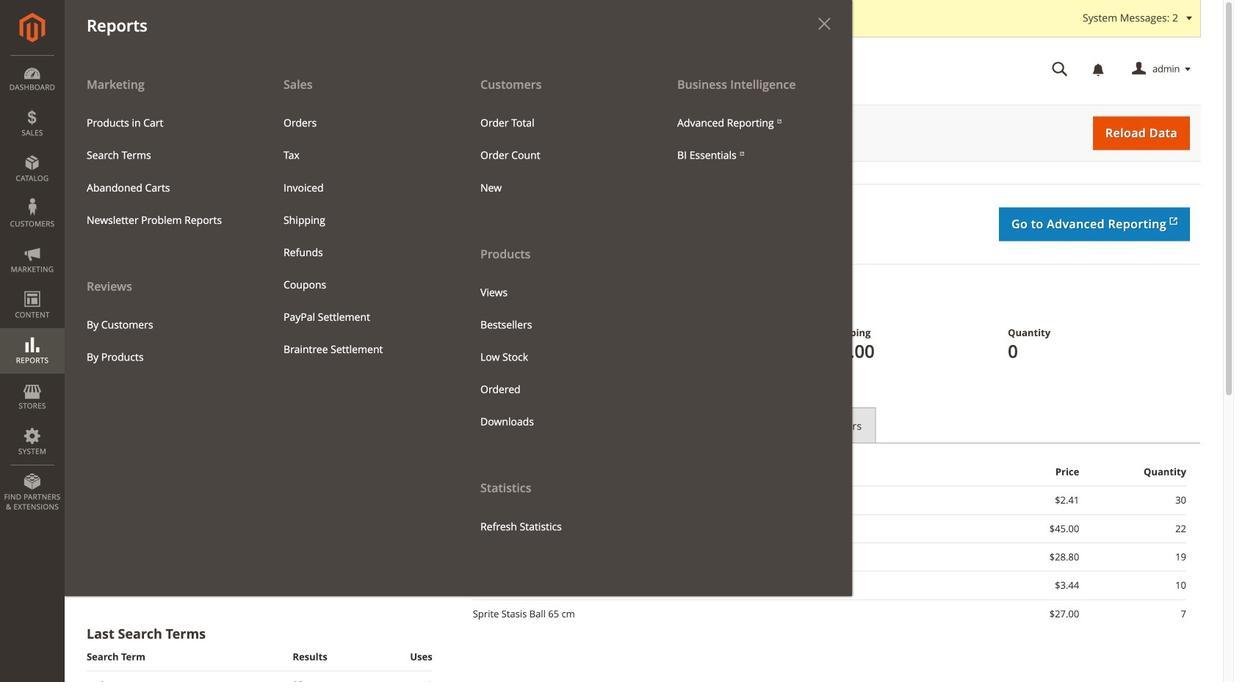 Task type: describe. For each thing, give the bounding box(es) containing it.
magento admin panel image
[[19, 12, 45, 43]]



Task type: vqa. For each thing, say whether or not it's contained in the screenshot.
text box
no



Task type: locate. For each thing, give the bounding box(es) containing it.
menu bar
[[0, 0, 852, 596]]

menu
[[65, 68, 852, 596], [65, 68, 262, 374], [458, 68, 655, 543], [76, 107, 251, 236], [273, 107, 447, 366], [469, 107, 644, 204], [666, 107, 841, 172], [469, 277, 644, 438], [76, 309, 251, 374]]



